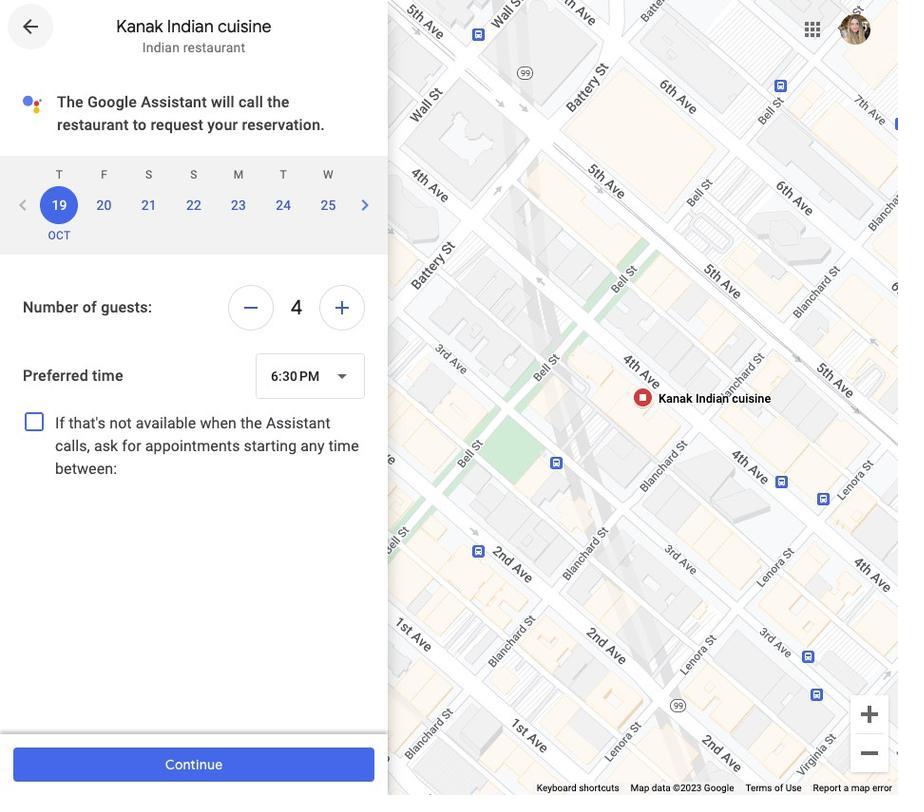 Task type: locate. For each thing, give the bounding box(es) containing it.
0 vertical spatial cuisine
[[218, 16, 271, 37]]

appointments
[[145, 437, 240, 455]]

the up starting
[[240, 414, 262, 432]]

to
[[133, 116, 147, 134]]

the up reservation.
[[267, 93, 289, 111]]

google inside the google assistant will call the restaurant to request your reservation.
[[87, 93, 137, 111]]

0 horizontal spatial time
[[92, 367, 123, 385]]

cuisine
[[218, 16, 271, 37], [732, 391, 771, 405]]

s up 22
[[190, 168, 197, 182]]

t up 24
[[280, 168, 287, 182]]

indian inside map region
[[695, 391, 729, 405]]

20
[[97, 198, 112, 213]]

assistant inside if that's not available when the assistant calls, ask for appointments starting any time between:
[[266, 414, 331, 432]]

assistant up request
[[141, 93, 207, 111]]

your
[[207, 116, 238, 134]]

0 vertical spatial indian
[[167, 16, 214, 37]]

None field
[[255, 354, 365, 399]]

of
[[82, 298, 97, 316], [775, 783, 783, 794]]

google account: michelle dermenjian  
(michelle.dermenjian@adept.ai) image
[[840, 14, 871, 45]]

kanak
[[116, 16, 163, 37], [658, 391, 692, 405]]

2 t from the left
[[280, 168, 287, 182]]

0 horizontal spatial s
[[145, 168, 153, 182]]

time
[[92, 367, 123, 385], [329, 437, 359, 455]]

restaurant down "kanak indian cuisine" heading
[[183, 40, 245, 55]]

1 vertical spatial time
[[329, 437, 359, 455]]

s for 22
[[190, 168, 197, 182]]

of left guests: on the left top of page
[[82, 298, 97, 316]]

1 horizontal spatial time
[[329, 437, 359, 455]]

of left 'use'
[[775, 783, 783, 794]]

0 vertical spatial kanak
[[116, 16, 163, 37]]

1 t from the left
[[56, 168, 63, 182]]

None checkbox
[[25, 412, 44, 431]]

indian
[[167, 16, 214, 37], [142, 40, 180, 55], [695, 391, 729, 405]]

22
[[186, 198, 201, 213]]

continue button
[[13, 742, 374, 788]]

indian for kanak indian cuisine indian restaurant
[[167, 16, 214, 37]]

0 horizontal spatial the
[[240, 414, 262, 432]]

s up 21
[[145, 168, 153, 182]]

0 horizontal spatial restaurant
[[57, 116, 129, 134]]

that's
[[69, 414, 106, 432]]

report
[[813, 783, 841, 794]]

kanak inside map region
[[658, 391, 692, 405]]

0 vertical spatial assistant
[[141, 93, 207, 111]]

1 vertical spatial of
[[775, 783, 783, 794]]

time inside if that's not available when the assistant calls, ask for appointments starting any time between:
[[329, 437, 359, 455]]

time right the any
[[329, 437, 359, 455]]

2 s from the left
[[190, 168, 197, 182]]

s
[[145, 168, 153, 182], [190, 168, 197, 182]]

f
[[101, 168, 107, 182]]

the inside if that's not available when the assistant calls, ask for appointments starting any time between:
[[240, 414, 262, 432]]

request
[[151, 116, 203, 134]]

1 horizontal spatial the
[[267, 93, 289, 111]]

the
[[267, 93, 289, 111], [240, 414, 262, 432]]

1 vertical spatial cuisine
[[732, 391, 771, 405]]

reservation.
[[242, 116, 325, 134]]

t
[[56, 168, 63, 182], [280, 168, 287, 182]]

restaurant
[[183, 40, 245, 55], [57, 116, 129, 134]]

0 vertical spatial of
[[82, 298, 97, 316]]

1 horizontal spatial google
[[704, 783, 734, 794]]

calls,
[[55, 437, 90, 455]]

0 horizontal spatial t
[[56, 168, 63, 182]]

24
[[276, 198, 291, 213]]

kanak for kanak indian cuisine
[[658, 391, 692, 405]]

cuisine for kanak indian cuisine
[[732, 391, 771, 405]]

kanak indian cuisine indian restaurant
[[116, 16, 271, 55]]

21
[[141, 198, 157, 213]]

kanak indian cuisine
[[658, 391, 771, 405]]

cuisine inside map region
[[732, 391, 771, 405]]

error
[[872, 783, 892, 794]]

0 horizontal spatial assistant
[[141, 93, 207, 111]]

google up to
[[87, 93, 137, 111]]

0 vertical spatial restaurant
[[183, 40, 245, 55]]

report a map error
[[813, 783, 892, 794]]

0 vertical spatial google
[[87, 93, 137, 111]]

if that's not available when the assistant calls, ask for appointments starting any time between:
[[55, 414, 359, 478]]

0 horizontal spatial google
[[87, 93, 137, 111]]

available
[[136, 414, 196, 432]]

s for 21
[[145, 168, 153, 182]]

decrease selected party size image
[[228, 285, 274, 331]]

1 horizontal spatial of
[[775, 783, 783, 794]]

w
[[323, 168, 334, 182]]

1 horizontal spatial restaurant
[[183, 40, 245, 55]]

tab list
[[37, 156, 396, 255]]

1 vertical spatial indian
[[142, 40, 180, 55]]

0 horizontal spatial of
[[82, 298, 97, 316]]

terms
[[746, 783, 772, 794]]

©2023
[[673, 783, 702, 794]]

oct
[[48, 229, 71, 242]]

0 vertical spatial the
[[267, 93, 289, 111]]

assistant up the any
[[266, 414, 331, 432]]

google
[[87, 93, 137, 111], [704, 783, 734, 794]]

23
[[231, 198, 246, 213]]

cuisine inside kanak indian cuisine indian restaurant
[[218, 16, 271, 37]]

google right ©2023
[[704, 783, 734, 794]]

time up not
[[92, 367, 123, 385]]

restaurant down the
[[57, 116, 129, 134]]

1 s from the left
[[145, 168, 153, 182]]

1 vertical spatial kanak
[[658, 391, 692, 405]]

2 vertical spatial indian
[[695, 391, 729, 405]]

assistant
[[141, 93, 207, 111], [266, 414, 331, 432]]

thursday, october 26, 2023 tab
[[351, 156, 396, 255]]

t up 19
[[56, 168, 63, 182]]

starting
[[244, 437, 297, 455]]

1 horizontal spatial assistant
[[266, 414, 331, 432]]

kanak inside kanak indian cuisine indian restaurant
[[116, 16, 163, 37]]

1 vertical spatial restaurant
[[57, 116, 129, 134]]

0 horizontal spatial cuisine
[[218, 16, 271, 37]]

4
[[290, 295, 303, 320]]

map
[[851, 783, 870, 794]]

the inside the google assistant will call the restaurant to request your reservation.
[[267, 93, 289, 111]]

indian for kanak indian cuisine
[[695, 391, 729, 405]]

1 vertical spatial the
[[240, 414, 262, 432]]

1 horizontal spatial s
[[190, 168, 197, 182]]

0 horizontal spatial kanak
[[116, 16, 163, 37]]

the for when
[[240, 414, 262, 432]]

1 horizontal spatial t
[[280, 168, 287, 182]]

1 vertical spatial assistant
[[266, 414, 331, 432]]

call
[[239, 93, 263, 111]]

1 horizontal spatial cuisine
[[732, 391, 771, 405]]

keyboard shortcuts
[[537, 783, 619, 794]]

ask
[[94, 437, 118, 455]]

increase selected party size image
[[319, 285, 365, 331]]

number of guests:
[[23, 298, 152, 316]]

1 horizontal spatial kanak
[[658, 391, 692, 405]]



Task type: vqa. For each thing, say whether or not it's contained in the screenshot.
leftmost "as"
no



Task type: describe. For each thing, give the bounding box(es) containing it.
when
[[200, 414, 237, 432]]

use
[[786, 783, 802, 794]]

report a map error link
[[813, 783, 892, 794]]

keyboard shortcuts button
[[537, 782, 619, 795]]

back image
[[19, 15, 42, 38]]

map data ©2023 google
[[631, 783, 734, 794]]

0 vertical spatial time
[[92, 367, 123, 385]]

kanak for kanak indian cuisine indian restaurant
[[116, 16, 163, 37]]

keyboard
[[537, 783, 577, 794]]

terms of use link
[[746, 783, 802, 794]]

t for 24
[[280, 168, 287, 182]]

the
[[57, 93, 83, 111]]

map region
[[359, 0, 898, 795]]

terms of use
[[746, 783, 802, 794]]

guests:
[[101, 298, 152, 316]]

a
[[844, 783, 849, 794]]

assistant inside the google assistant will call the restaurant to request your reservation.
[[141, 93, 207, 111]]

kanak indian cuisine heading
[[0, 15, 388, 38]]

will
[[211, 93, 235, 111]]

map
[[631, 783, 649, 794]]

25
[[321, 198, 336, 213]]

the for call
[[267, 93, 289, 111]]

continue
[[165, 757, 223, 774]]

if
[[55, 414, 65, 432]]

restaurant inside the google assistant will call the restaurant to request your reservation.
[[57, 116, 129, 134]]

cuisine for kanak indian cuisine indian restaurant
[[218, 16, 271, 37]]

not
[[109, 414, 132, 432]]

restaurant inside kanak indian cuisine indian restaurant
[[183, 40, 245, 55]]

preferred
[[23, 367, 88, 385]]

for
[[122, 437, 141, 455]]

of for guests:
[[82, 298, 97, 316]]

data
[[652, 783, 671, 794]]

t for 19
[[56, 168, 63, 182]]

between:
[[55, 460, 117, 478]]

preferred time
[[23, 367, 123, 385]]

tab list containing 19
[[37, 156, 396, 255]]

of for use
[[775, 783, 783, 794]]

19
[[52, 198, 67, 213]]

number
[[23, 298, 78, 316]]

1 vertical spatial google
[[704, 783, 734, 794]]

shortcuts
[[579, 783, 619, 794]]

any
[[301, 437, 325, 455]]

m
[[234, 168, 244, 182]]

the google assistant will call the restaurant to request your reservation.
[[57, 93, 325, 134]]



